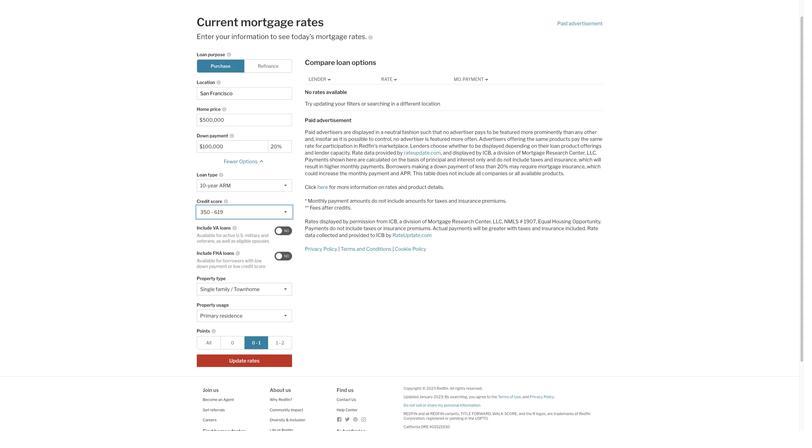 Task type: vqa. For each thing, say whether or not it's contained in the screenshot.
1 inside Radio
yes



Task type: locate. For each thing, give the bounding box(es) containing it.
and up rates displayed by permission from icb, a division of mortgage research center, llc, nmls # 1907, equal housing opportunity. payments do not include taxes or insurance premiums. actual payments will be greater with taxes and insurance included. rate data collected and provided to icb by
[[449, 198, 457, 204]]

rates
[[296, 15, 324, 29], [313, 89, 325, 95], [386, 184, 398, 190], [248, 358, 260, 364]]

well
[[222, 238, 230, 244]]

0 horizontal spatial will
[[473, 225, 481, 231]]

1 vertical spatial advertiser
[[401, 136, 424, 142]]

featured up offering
[[500, 129, 520, 135]]

insurance up payments
[[458, 198, 481, 204]]

your left filters
[[335, 101, 346, 107]]

Purchase radio
[[197, 59, 245, 73]]

llc.
[[587, 150, 597, 156]]

include left va at the bottom left of page
[[197, 225, 212, 231]]

1 vertical spatial privacy
[[530, 395, 543, 399]]

division up rateupdate.com link
[[403, 219, 421, 225]]

a up the control,
[[381, 129, 384, 135]]

-
[[211, 209, 213, 215], [256, 340, 258, 346], [279, 340, 281, 346]]

1 horizontal spatial your
[[335, 101, 346, 107]]

0 horizontal spatial rate
[[352, 150, 363, 156]]

us for find us
[[348, 388, 354, 394]]

here down capacity.
[[346, 157, 357, 163]]

2 vertical spatial on
[[379, 184, 385, 190]]

basis
[[407, 157, 419, 163]]

variants,
[[445, 412, 460, 416]]

are right logos,
[[548, 412, 553, 416]]

payments.
[[361, 164, 385, 170]]

center, down the pay
[[569, 150, 586, 156]]

1 vertical spatial down
[[197, 264, 208, 269]]

- for 350
[[211, 209, 213, 215]]

find us
[[337, 388, 354, 394]]

1 vertical spatial privacy policy link
[[530, 395, 554, 399]]

privacy policy | terms and conditions | cookie policy
[[305, 246, 427, 252]]

available inside available for active u.s. military and veterans, as well as eligible spouses
[[197, 233, 215, 238]]

or inside available for borrowers with low down payment or low credit score
[[228, 264, 232, 269]]

2 option group from the top
[[197, 336, 292, 350]]

include inside * monthly payment amounts do not include amounts for taxes and insurance premiums. ** fees after credits.
[[388, 198, 404, 204]]

family
[[216, 287, 230, 293]]

1 1 from the left
[[259, 340, 261, 346]]

1 left 2
[[276, 340, 278, 346]]

3 us from the left
[[348, 388, 354, 394]]

2 horizontal spatial information
[[460, 403, 480, 408]]

become
[[203, 398, 218, 402]]

0 vertical spatial payments
[[305, 157, 329, 163]]

division down depending
[[497, 150, 515, 156]]

taxes inside ', and displayed by icb, a division of mortgage research center, llc. payments shown here are calculated on the basis of principal and interest only and do not include taxes and insurance, which will result in higher monthly payments. borrowers making a down payment of less than 20% may require mortgage insurance, which could increase the monthly payment and apr. this table does not include all companies or all available products.'
[[531, 157, 543, 163]]

- for 0
[[256, 340, 258, 346]]

premiums. up the rateupdate.com
[[407, 225, 432, 231]]

1 horizontal spatial research
[[546, 150, 568, 156]]

1 payments from the top
[[305, 157, 329, 163]]

contact us button
[[337, 398, 356, 402]]

1 0 from the left
[[231, 340, 234, 346]]

include for include va loans
[[197, 225, 212, 231]]

0 vertical spatial all
[[206, 340, 212, 346]]

0 horizontal spatial 0
[[231, 340, 234, 346]]

terms left "conditions"
[[341, 246, 356, 252]]

control,
[[375, 136, 393, 142]]

policy up logos,
[[544, 395, 554, 399]]

2 redfin from the left
[[430, 412, 444, 416]]

a left the "different"
[[396, 101, 399, 107]]

corporation,
[[404, 416, 426, 421]]

1 vertical spatial rate
[[352, 150, 363, 156]]

0 horizontal spatial provided
[[349, 232, 369, 238]]

be
[[493, 129, 499, 135], [475, 143, 481, 149], [482, 225, 488, 231]]

0 vertical spatial research
[[546, 150, 568, 156]]

with inside available for borrowers with low down payment or low credit score
[[245, 258, 254, 264]]

option group
[[197, 59, 292, 73], [197, 336, 292, 350]]

available for borrowers with low down payment or low credit score
[[197, 258, 266, 269]]

credit
[[197, 199, 210, 204]]

1 horizontal spatial paid advertisement
[[558, 20, 603, 26]]

primary residence
[[200, 313, 243, 319]]

| left 'cookie'
[[393, 246, 394, 252]]

- for 1
[[279, 340, 281, 346]]

2 property from the top
[[197, 303, 216, 308]]

loans up borrowers
[[223, 251, 234, 256]]

or up icb
[[377, 225, 382, 231]]

data inside paid advertisers are displayed in a neutral fashion such that no advertiser pays to be featured more prominently than any other and, insofar as it is possible to control, no advertiser is featured more often. advertisers offering the same products pay the same rate for participation in redfin's marketplace. lenders choose whether to be displayed depending on their loan product offerings and lender capacity. rate data provided by
[[364, 150, 375, 156]]

all
[[476, 170, 481, 176], [515, 170, 520, 176], [426, 412, 430, 416]]

payments inside ', and displayed by icb, a division of mortgage research center, llc. payments shown here are calculated on the basis of principal and interest only and do not include taxes and insurance, which will result in higher monthly payments. borrowers making a down payment of less than 20% may require mortgage insurance, which could increase the monthly payment and apr. this table does not include all companies or all available products.'
[[305, 157, 329, 163]]

all
[[206, 340, 212, 346], [450, 386, 455, 391]]

1 is from the left
[[344, 136, 347, 142]]

privacy policy link up logos,
[[530, 395, 554, 399]]

price
[[210, 107, 221, 112]]

in inside redfin and all redfin variants, title forward, walk score, and the r logos, are trademarks of redfin corporation, registered or pending in the uspto.
[[465, 416, 468, 421]]

updating
[[314, 101, 334, 107]]

1 horizontal spatial are
[[358, 157, 365, 163]]

equal
[[538, 219, 551, 225]]

2 us from the left
[[286, 388, 291, 394]]

0 horizontal spatial icb,
[[389, 219, 398, 225]]

year
[[208, 183, 218, 189]]

available down require
[[521, 170, 542, 176]]

by down the marketplace.
[[397, 150, 403, 156]]

and inside paid advertisers are displayed in a neutral fashion such that no advertiser pays to be featured more prominently than any other and, insofar as it is possible to control, no advertiser is featured more often. advertisers offering the same products pay the same rate for participation in redfin's marketplace. lenders choose whether to be displayed depending on their loan product offerings and lender capacity. rate data provided by
[[305, 150, 314, 156]]

1 horizontal spatial do
[[372, 198, 378, 204]]

mortgage up actual
[[428, 219, 451, 225]]

and inside * monthly payment amounts do not include amounts for taxes and insurance premiums. ** fees after credits.
[[449, 198, 457, 204]]

will inside ', and displayed by icb, a division of mortgage research center, llc. payments shown here are calculated on the basis of principal and interest only and do not include taxes and insurance, which will result in higher monthly payments. borrowers making a down payment of less than 20% may require mortgage insurance, which could increase the monthly payment and apr. this table does not include all companies or all available products.'
[[594, 157, 601, 163]]

1 property from the top
[[197, 276, 216, 281]]

help
[[337, 408, 345, 412]]

0 vertical spatial terms
[[341, 246, 356, 252]]

more up offering
[[521, 129, 533, 135]]

2 horizontal spatial all
[[515, 170, 520, 176]]

type inside the 'property type' element
[[216, 276, 226, 281]]

rates right update
[[248, 358, 260, 364]]

enter
[[197, 33, 214, 41]]

all left rights
[[450, 386, 455, 391]]

0 horizontal spatial mortgage
[[241, 15, 294, 29]]

fees
[[310, 205, 321, 211]]

than
[[564, 129, 574, 135], [486, 164, 496, 170]]

redfin
[[404, 412, 418, 416], [430, 412, 444, 416]]

0 horizontal spatial 1
[[259, 340, 261, 346]]

1 horizontal spatial all
[[450, 386, 455, 391]]

mo. payment
[[454, 77, 484, 82]]

- inside "0 - 1" radio
[[256, 340, 258, 346]]

payment down interest
[[448, 164, 469, 170]]

loan for loan purpose
[[197, 52, 207, 57]]

copyright:
[[404, 386, 422, 391]]

pending
[[450, 416, 464, 421]]

do inside ', and displayed by icb, a division of mortgage research center, llc. payments shown here are calculated on the basis of principal and interest only and do not include taxes and insurance, which will result in higher monthly payments. borrowers making a down payment of less than 20% may require mortgage insurance, which could increase the monthly payment and apr. this table does not include all companies or all available products.'
[[497, 157, 503, 163]]

uspto.
[[475, 416, 489, 421]]

not up collected
[[337, 225, 345, 231]]

1 horizontal spatial icb,
[[483, 150, 492, 156]]

2 0 from the left
[[252, 340, 255, 346]]

property type
[[197, 276, 226, 281]]

amounts up "credits."
[[350, 198, 371, 204]]

rate inside rates displayed by permission from icb, a division of mortgage research center, llc, nmls # 1907, equal housing opportunity. payments do not include taxes or insurance premiums. actual payments will be greater with taxes and insurance included. rate data collected and provided to icb by
[[588, 225, 599, 231]]

0 horizontal spatial mortgage
[[428, 219, 451, 225]]

down up does
[[434, 164, 447, 170]]

1 vertical spatial more
[[451, 136, 464, 142]]

division inside rates displayed by permission from icb, a division of mortgage research center, llc, nmls # 1907, equal housing opportunity. payments do not include taxes or insurance premiums. actual payments will be greater with taxes and insurance included. rate data collected and provided to icb by
[[403, 219, 421, 225]]

2 available from the top
[[197, 258, 215, 264]]

0 vertical spatial no
[[443, 129, 449, 135]]

1 horizontal spatial on
[[392, 157, 397, 163]]

1 horizontal spatial redfin
[[430, 412, 444, 416]]

no right the that
[[443, 129, 449, 135]]

1 vertical spatial available
[[521, 170, 542, 176]]

1 vertical spatial data
[[305, 232, 315, 238]]

about us
[[270, 388, 291, 394]]

0 vertical spatial include
[[197, 225, 212, 231]]

0 vertical spatial icb,
[[483, 150, 492, 156]]

0 vertical spatial privacy policy link
[[305, 246, 337, 252]]

type up year
[[208, 172, 218, 178]]

center, inside rates displayed by permission from icb, a division of mortgage research center, llc, nmls # 1907, equal housing opportunity. payments do not include taxes or insurance premiums. actual payments will be greater with taxes and insurance included. rate data collected and provided to icb by
[[475, 219, 492, 225]]

for down the fha
[[216, 258, 222, 264]]

points
[[197, 329, 210, 334]]

1 vertical spatial type
[[216, 276, 226, 281]]

1 vertical spatial monthly
[[349, 170, 368, 176]]

cookie policy link
[[395, 246, 427, 252]]

about
[[270, 388, 285, 394]]

or inside redfin and all redfin variants, title forward, walk score, and the r logos, are trademarks of redfin corporation, registered or pending in the uspto.
[[445, 416, 449, 421]]

0 horizontal spatial privacy policy link
[[305, 246, 337, 252]]

redfin down do
[[404, 412, 418, 416]]

1 horizontal spatial is
[[425, 136, 429, 142]]

than inside ', and displayed by icb, a division of mortgage research center, llc. payments shown here are calculated on the basis of principal and interest only and do not include taxes and insurance, which will result in higher monthly payments. borrowers making a down payment of less than 20% may require mortgage insurance, which could increase the monthly payment and apr. this table does not include all companies or all available products.'
[[486, 164, 496, 170]]

icb, right from
[[389, 219, 398, 225]]

option group for loan purpose
[[197, 59, 292, 73]]

include down 'permission'
[[346, 225, 363, 231]]

not right does
[[449, 170, 457, 176]]

be inside rates displayed by permission from icb, a division of mortgage research center, llc, nmls # 1907, equal housing opportunity. payments do not include taxes or insurance premiums. actual payments will be greater with taxes and insurance included. rate data collected and provided to icb by
[[482, 225, 488, 231]]

0 horizontal spatial information
[[232, 33, 269, 41]]

1 horizontal spatial no
[[443, 129, 449, 135]]

2 is from the left
[[425, 136, 429, 142]]

icb, inside rates displayed by permission from icb, a division of mortgage research center, llc, nmls # 1907, equal housing opportunity. payments do not include taxes or insurance premiums. actual payments will be greater with taxes and insurance included. rate data collected and provided to icb by
[[389, 219, 398, 225]]

0 vertical spatial down
[[434, 164, 447, 170]]

include inside rates displayed by permission from icb, a division of mortgage research center, llc, nmls # 1907, equal housing opportunity. payments do not include taxes or insurance premiums. actual payments will be greater with taxes and insurance included. rate data collected and provided to icb by
[[346, 225, 363, 231]]

all inside radio
[[206, 340, 212, 346]]

0 vertical spatial loans
[[220, 225, 231, 231]]

payment up "credits."
[[328, 198, 349, 204]]

often.
[[465, 136, 478, 142]]

not up 20%
[[504, 157, 512, 163]]

to
[[270, 33, 277, 41], [487, 129, 492, 135], [369, 136, 374, 142], [469, 143, 474, 149], [370, 232, 375, 238], [487, 395, 491, 399]]

2 loan from the top
[[197, 172, 207, 178]]

advertiser up often. on the top right of the page
[[450, 129, 474, 135]]

to up redfin's in the top left of the page
[[369, 136, 374, 142]]

1 vertical spatial premiums.
[[407, 225, 432, 231]]

include
[[513, 157, 530, 163], [458, 170, 475, 176], [388, 198, 404, 204], [346, 225, 363, 231]]

single
[[200, 287, 215, 293]]

1 left the 1 - 2
[[259, 340, 261, 346]]

for inside * monthly payment amounts do not include amounts for taxes and insurance premiums. ** fees after credits.
[[427, 198, 434, 204]]

loan
[[337, 59, 350, 67], [550, 143, 560, 149]]

redfin
[[579, 412, 591, 416]]

california
[[404, 425, 420, 429]]

1 available from the top
[[197, 233, 215, 238]]

- left 619
[[211, 209, 213, 215]]

1 include from the top
[[197, 225, 212, 231]]

information down "current mortgage rates"
[[232, 33, 269, 41]]

1 horizontal spatial than
[[564, 129, 574, 135]]

a up table
[[430, 164, 433, 170]]

0 horizontal spatial on
[[379, 184, 385, 190]]

do up 20%
[[497, 157, 503, 163]]

are inside redfin and all redfin variants, title forward, walk score, and the r logos, are trademarks of redfin corporation, registered or pending in the uspto.
[[548, 412, 553, 416]]

1 horizontal spatial 1
[[276, 340, 278, 346]]

as left well
[[217, 238, 221, 244]]

and down choose
[[443, 150, 452, 156]]

available for veterans,
[[197, 233, 215, 238]]

include up may
[[513, 157, 530, 163]]

1 vertical spatial property
[[197, 303, 216, 308]]

payment
[[210, 133, 228, 139], [448, 164, 469, 170], [369, 170, 390, 176], [328, 198, 349, 204], [209, 264, 227, 269]]

property
[[197, 276, 216, 281], [197, 303, 216, 308]]

research inside ', and displayed by icb, a division of mortgage research center, llc. payments shown here are calculated on the basis of principal and interest only and do not include taxes and insurance, which will result in higher monthly payments. borrowers making a down payment of less than 20% may require mortgage insurance, which could increase the monthly payment and apr. this table does not include all companies or all available products.'
[[546, 150, 568, 156]]

0 vertical spatial will
[[594, 157, 601, 163]]

2 include from the top
[[197, 251, 212, 256]]

0 vertical spatial ,
[[441, 150, 442, 156]]

1 horizontal spatial be
[[482, 225, 488, 231]]

advertisement inside "button"
[[569, 20, 603, 26]]

than up 'companies'
[[486, 164, 496, 170]]

. up trademarks
[[554, 395, 555, 399]]

reserved.
[[466, 386, 483, 391]]

0 horizontal spatial same
[[536, 136, 549, 142]]

it
[[339, 136, 343, 142]]

to inside rates displayed by permission from icb, a division of mortgage research center, llc, nmls # 1907, equal housing opportunity. payments do not include taxes or insurance premiums. actual payments will be greater with taxes and insurance included. rate data collected and provided to icb by
[[370, 232, 375, 238]]

not inside rates displayed by permission from icb, a division of mortgage research center, llc, nmls # 1907, equal housing opportunity. payments do not include taxes or insurance premiums. actual payments will be greater with taxes and insurance included. rate data collected and provided to icb by
[[337, 225, 345, 231]]

for inside available for active u.s. military and veterans, as well as eligible spouses
[[216, 233, 222, 238]]

Down payment text field
[[271, 144, 289, 150]]

a
[[396, 101, 399, 107], [381, 129, 384, 135], [494, 150, 496, 156], [430, 164, 433, 170], [400, 219, 402, 225]]

all inside redfin and all redfin variants, title forward, walk score, and the r logos, are trademarks of redfin corporation, registered or pending in the uspto.
[[426, 412, 430, 416]]

careers
[[203, 418, 217, 423]]

the up borrowers
[[399, 157, 406, 163]]

1 amounts from the left
[[350, 198, 371, 204]]

rates down borrowers
[[386, 184, 398, 190]]

get referrals button
[[203, 408, 225, 412]]

try
[[305, 101, 312, 107]]

are up possible
[[344, 129, 351, 135]]

featured
[[500, 129, 520, 135], [430, 136, 450, 142]]

Refinance radio
[[244, 59, 292, 73]]

terms left use
[[498, 395, 509, 399]]

Down payment text field
[[200, 144, 266, 150]]

as left it
[[333, 136, 338, 142]]

2 horizontal spatial are
[[548, 412, 553, 416]]

1 vertical spatial with
[[245, 258, 254, 264]]

the down any
[[581, 136, 589, 142]]

a inside paid advertisers are displayed in a neutral fashion such that no advertiser pays to be featured more prominently than any other and, insofar as it is possible to control, no advertiser is featured more often. advertisers offering the same products pay the same rate for participation in redfin's marketplace. lenders choose whether to be displayed depending on their loan product offerings and lender capacity. rate data provided by
[[381, 129, 384, 135]]

advertiser down fashion
[[401, 136, 424, 142]]

table
[[424, 170, 436, 176]]

will inside rates displayed by permission from icb, a division of mortgage research center, llc, nmls # 1907, equal housing opportunity. payments do not include taxes or insurance premiums. actual payments will be greater with taxes and insurance included. rate data collected and provided to icb by
[[473, 225, 481, 231]]

compare loan options
[[305, 59, 376, 67]]

apr.
[[400, 170, 412, 176]]

payment inside * monthly payment amounts do not include amounts for taxes and insurance premiums. ** fees after credits.
[[328, 198, 349, 204]]

displayed down advertisers
[[482, 143, 505, 149]]

2 horizontal spatial insurance
[[542, 225, 565, 231]]

us for about us
[[286, 388, 291, 394]]

1 option group from the top
[[197, 59, 292, 73]]

with inside rates displayed by permission from icb, a division of mortgage research center, llc, nmls # 1907, equal housing opportunity. payments do not include taxes or insurance premiums. actual payments will be greater with taxes and insurance included. rate data collected and provided to icb by
[[507, 225, 517, 231]]

on
[[531, 143, 537, 149], [392, 157, 397, 163], [379, 184, 385, 190]]

, inside ', and displayed by icb, a division of mortgage research center, llc. payments shown here are calculated on the basis of principal and interest only and do not include taxes and insurance, which will result in higher monthly payments. borrowers making a down payment of less than 20% may require mortgage insurance, which could increase the monthly payment and apr. this table does not include all companies or all available products.'
[[441, 150, 442, 156]]

premiums.
[[482, 198, 507, 204], [407, 225, 432, 231]]

agent
[[223, 398, 234, 402]]

mortgage inside rates displayed by permission from icb, a division of mortgage research center, llc, nmls # 1907, equal housing opportunity. payments do not include taxes or insurance premiums. actual payments will be greater with taxes and insurance included. rate data collected and provided to icb by
[[428, 219, 451, 225]]

1 loan from the top
[[197, 52, 207, 57]]

0 horizontal spatial amounts
[[350, 198, 371, 204]]

0 horizontal spatial paid advertisement
[[305, 117, 352, 123]]

of inside rates displayed by permission from icb, a division of mortgage research center, llc, nmls # 1907, equal housing opportunity. payments do not include taxes or insurance premiums. actual payments will be greater with taxes and insurance included. rate data collected and provided to icb by
[[422, 219, 427, 225]]

mortgage
[[522, 150, 545, 156], [428, 219, 451, 225]]

1 vertical spatial payments
[[305, 225, 329, 231]]

help center
[[337, 408, 358, 412]]

1 | from the left
[[339, 246, 340, 252]]

0 vertical spatial privacy
[[305, 246, 322, 252]]

available inside available for borrowers with low down payment or low credit score
[[197, 258, 215, 264]]

not
[[504, 157, 512, 163], [449, 170, 457, 176], [379, 198, 387, 204], [337, 225, 345, 231], [410, 403, 415, 408]]

include
[[197, 225, 212, 231], [197, 251, 212, 256]]

why
[[270, 398, 278, 402]]

available up updating
[[326, 89, 347, 95]]

of up the rateupdate.com
[[422, 219, 427, 225]]

amounts down this
[[406, 198, 426, 204]]

1 horizontal spatial division
[[497, 150, 515, 156]]

the right agree
[[492, 395, 497, 399]]

1 vertical spatial score
[[254, 264, 266, 269]]

mortgage inside ', and displayed by icb, a division of mortgage research center, llc. payments shown here are calculated on the basis of principal and interest only and do not include taxes and insurance, which will result in higher monthly payments. borrowers making a down payment of less than 20% may require mortgage insurance, which could increase the monthly payment and apr. this table does not include all companies or all available products.'
[[522, 150, 545, 156]]

payments inside rates displayed by permission from icb, a division of mortgage research center, llc, nmls # 1907, equal housing opportunity. payments do not include taxes or insurance premiums. actual payments will be greater with taxes and insurance included. rate data collected and provided to icb by
[[305, 225, 329, 231]]

home
[[197, 107, 209, 112]]

collected
[[317, 232, 338, 238]]

0 vertical spatial mortgage
[[241, 15, 294, 29]]

0 radio
[[221, 336, 245, 350]]

are inside paid advertisers are displayed in a neutral fashion such that no advertiser pays to be featured more prominently than any other and, insofar as it is possible to control, no advertiser is featured more often. advertisers offering the same products pay the same rate for participation in redfin's marketplace. lenders choose whether to be displayed depending on their loan product offerings and lender capacity. rate data provided by
[[344, 129, 351, 135]]

research inside rates displayed by permission from icb, a division of mortgage research center, llc, nmls # 1907, equal housing opportunity. payments do not include taxes or insurance premiums. actual payments will be greater with taxes and insurance included. rate data collected and provided to icb by
[[452, 219, 474, 225]]

1 horizontal spatial -
[[256, 340, 258, 346]]

1 vertical spatial research
[[452, 219, 474, 225]]

not down click here for more information on rates and product details.
[[379, 198, 387, 204]]

products.
[[543, 170, 565, 176]]

score inside available for borrowers with low down payment or low credit score
[[254, 264, 266, 269]]

- inside 1 - 2 radio
[[279, 340, 281, 346]]

by inside paid advertisers are displayed in a neutral fashion such that no advertiser pays to be featured more prominently than any other and, insofar as it is possible to control, no advertiser is featured more often. advertisers offering the same products pay the same rate for participation in redfin's marketplace. lenders choose whether to be displayed depending on their loan product offerings and lender capacity. rate data provided by
[[397, 150, 403, 156]]

lender button
[[309, 76, 332, 82]]

1 same from the left
[[536, 136, 549, 142]]

of inside redfin and all redfin variants, title forward, walk score, and the r logos, are trademarks of redfin corporation, registered or pending in the uspto.
[[575, 412, 579, 416]]

0 horizontal spatial -
[[211, 209, 213, 215]]

1 horizontal spatial down
[[434, 164, 447, 170]]

1 vertical spatial advertisement
[[317, 117, 352, 123]]

that
[[433, 129, 442, 135]]

option group containing purchase
[[197, 59, 292, 73]]

0 vertical spatial provided
[[376, 150, 396, 156]]

payments up result
[[305, 157, 329, 163]]

1 vertical spatial here
[[318, 184, 328, 190]]

displayed down after
[[320, 219, 342, 225]]

or down borrowers
[[228, 264, 232, 269]]

0 horizontal spatial policy
[[324, 246, 337, 252]]

0 horizontal spatial product
[[408, 184, 427, 190]]

searching
[[367, 101, 390, 107]]

0 horizontal spatial all
[[206, 340, 212, 346]]

1 us from the left
[[213, 388, 219, 394]]

mortgage down their
[[522, 150, 545, 156]]

type
[[208, 172, 218, 178], [216, 276, 226, 281]]

all down may
[[515, 170, 520, 176]]

include up from
[[388, 198, 404, 204]]

product inside paid advertisers are displayed in a neutral fashion such that no advertiser pays to be featured more prominently than any other and, insofar as it is possible to control, no advertiser is featured more often. advertisers offering the same products pay the same rate for participation in redfin's marketplace. lenders choose whether to be displayed depending on their loan product offerings and lender capacity. rate data provided by
[[561, 143, 580, 149]]

0 horizontal spatial low
[[233, 264, 240, 269]]

research down products
[[546, 150, 568, 156]]

#01521930
[[430, 425, 450, 429]]

mortgage up the enter your information to see today's mortgage rates.
[[241, 15, 294, 29]]

1 horizontal spatial same
[[590, 136, 603, 142]]

loan up 10-
[[197, 172, 207, 178]]

rates inside button
[[248, 358, 260, 364]]

low down spouses
[[255, 258, 262, 264]]

or right sell
[[423, 403, 427, 408]]

1 vertical spatial include
[[197, 251, 212, 256]]

0 vertical spatial information
[[232, 33, 269, 41]]

more down increase
[[337, 184, 349, 190]]

redfin pinterest image
[[353, 417, 358, 422]]

loans for include fha loans
[[223, 251, 234, 256]]

not inside * monthly payment amounts do not include amounts for taxes and insurance premiums. ** fees after credits.
[[379, 198, 387, 204]]

be left greater
[[482, 225, 488, 231]]

and left "conditions"
[[357, 246, 365, 252]]

2 payments from the top
[[305, 225, 329, 231]]

0 horizontal spatial us
[[213, 388, 219, 394]]

option group containing all
[[197, 336, 292, 350]]

contact
[[337, 398, 351, 402]]

property up primary on the bottom left of the page
[[197, 303, 216, 308]]

policy
[[324, 246, 337, 252], [413, 246, 427, 252], [544, 395, 554, 399]]

0 horizontal spatial premiums.
[[407, 225, 432, 231]]

veterans,
[[197, 238, 216, 244]]

use
[[514, 395, 521, 399]]

available down include fha loans
[[197, 258, 215, 264]]

r
[[533, 412, 536, 416]]

loan down products
[[550, 143, 560, 149]]

loans for include va loans
[[220, 225, 231, 231]]

2 vertical spatial mortgage
[[538, 164, 561, 170]]

click
[[305, 184, 317, 190]]

division inside ', and displayed by icb, a division of mortgage research center, llc. payments shown here are calculated on the basis of principal and interest only and do not include taxes and insurance, which will result in higher monthly payments. borrowers making a down payment of less than 20% may require mortgage insurance, which could increase the monthly payment and apr. this table does not include all companies or all available products.'
[[497, 150, 515, 156]]

1 horizontal spatial |
[[393, 246, 394, 252]]

icb, up only
[[483, 150, 492, 156]]

monthly
[[341, 164, 360, 170], [349, 170, 368, 176]]

loan for loan type
[[197, 172, 207, 178]]

rights
[[455, 386, 466, 391]]

us right join
[[213, 388, 219, 394]]

2 horizontal spatial -
[[279, 340, 281, 346]]

us up redfin?
[[286, 388, 291, 394]]

residence
[[220, 313, 243, 319]]

0 for 0
[[231, 340, 234, 346]]

mortgage up products.
[[538, 164, 561, 170]]

policy down rateupdate.com link
[[413, 246, 427, 252]]

low
[[255, 258, 262, 264], [233, 264, 240, 269]]

1 vertical spatial featured
[[430, 136, 450, 142]]

0 horizontal spatial research
[[452, 219, 474, 225]]

0 for 0 - 1
[[252, 340, 255, 346]]

do down click here for more information on rates and product details.
[[372, 198, 378, 204]]

paid inside paid advertisers are displayed in a neutral fashion such that no advertiser pays to be featured more prominently than any other and, insofar as it is possible to control, no advertiser is featured more often. advertisers offering the same products pay the same rate for participation in redfin's marketplace. lenders choose whether to be displayed depending on their loan product offerings and lender capacity. rate data provided by
[[305, 129, 315, 135]]

icb, inside ', and displayed by icb, a division of mortgage research center, llc. payments shown here are calculated on the basis of principal and interest only and do not include taxes and insurance, which will result in higher monthly payments. borrowers making a down payment of less than 20% may require mortgage insurance, which could increase the monthly payment and apr. this table does not include all companies or all available products.'
[[483, 150, 492, 156]]

california dre #01521930
[[404, 425, 450, 429]]



Task type: describe. For each thing, give the bounding box(es) containing it.
borrowers
[[386, 164, 411, 170]]

taxes inside * monthly payment amounts do not include amounts for taxes and insurance premiums. ** fees after credits.
[[435, 198, 448, 204]]

0 - 1 radio
[[244, 336, 268, 350]]

1 horizontal spatial all
[[476, 170, 481, 176]]

may
[[510, 164, 519, 170]]

1 vertical spatial no
[[394, 136, 400, 142]]

0 vertical spatial be
[[493, 129, 499, 135]]

*
[[305, 198, 307, 204]]

0 horizontal spatial loan
[[337, 59, 350, 67]]

2
[[282, 340, 284, 346]]

details.
[[428, 184, 444, 190]]

0 vertical spatial advertiser
[[450, 129, 474, 135]]

0 vertical spatial your
[[216, 33, 230, 41]]

products
[[550, 136, 571, 142]]

in up the control,
[[376, 129, 380, 135]]

or right filters
[[361, 101, 366, 107]]

Home price text field
[[200, 117, 289, 123]]

their
[[538, 143, 549, 149]]

us for join us
[[213, 388, 219, 394]]

enter your information to see today's mortgage rates.
[[197, 33, 367, 41]]

1 vertical spatial which
[[587, 164, 601, 170]]

and right use
[[523, 395, 529, 399]]

rateupdate.com
[[404, 150, 441, 156]]

sell
[[416, 403, 422, 408]]

1 vertical spatial terms
[[498, 395, 509, 399]]

rate inside paid advertisers are displayed in a neutral fashion such that no advertiser pays to be featured more prominently than any other and, insofar as it is possible to control, no advertiser is featured more often. advertisers offering the same products pay the same rate for participation in redfin's marketplace. lenders choose whether to be displayed depending on their loan product offerings and lender capacity. rate data provided by
[[352, 150, 363, 156]]

1 horizontal spatial privacy
[[530, 395, 543, 399]]

down inside available for borrowers with low down payment or low credit score
[[197, 264, 208, 269]]

0 vertical spatial insurance,
[[554, 157, 578, 163]]

center, inside ', and displayed by icb, a division of mortgage research center, llc. payments shown here are calculated on the basis of principal and interest only and do not include taxes and insurance, which will result in higher monthly payments. borrowers making a down payment of less than 20% may require mortgage insurance, which could increase the monthly payment and apr. this table does not include all companies or all available products.'
[[569, 150, 586, 156]]

community
[[270, 408, 290, 412]]

and up products.
[[544, 157, 553, 163]]

1 vertical spatial paid
[[305, 117, 316, 123]]

payment
[[463, 77, 484, 82]]

only
[[476, 157, 486, 163]]

2023:
[[434, 395, 444, 399]]

redfin twitter image
[[345, 417, 350, 422]]

1 horizontal spatial policy
[[413, 246, 427, 252]]

depending
[[506, 143, 530, 149]]

usage
[[216, 303, 229, 308]]

0 vertical spatial paid advertisement
[[558, 20, 603, 26]]

taxes down 'permission'
[[364, 225, 376, 231]]

active
[[223, 233, 235, 238]]

taxes down #
[[518, 225, 531, 231]]

property for primary residence
[[197, 303, 216, 308]]

1 - 2 radio
[[268, 336, 292, 350]]

displayed up possible
[[352, 129, 375, 135]]

the right increase
[[340, 170, 348, 176]]

a down advertisers
[[494, 150, 496, 156]]

to down often. on the top right of the page
[[469, 143, 474, 149]]

for right here 'link'
[[329, 184, 336, 190]]

350
[[200, 209, 210, 215]]

in down possible
[[354, 143, 358, 149]]

pays
[[475, 129, 486, 135]]

2 1 from the left
[[276, 340, 278, 346]]

and down apr.
[[399, 184, 407, 190]]

provided inside paid advertisers are displayed in a neutral fashion such that no advertiser pays to be featured more prominently than any other and, insofar as it is possible to control, no advertiser is featured more often. advertisers offering the same products pay the same rate for participation in redfin's marketplace. lenders choose whether to be displayed depending on their loan product offerings and lender capacity. rate data provided by
[[376, 150, 396, 156]]

try updating your filters or searching in a different location
[[305, 101, 440, 107]]

do
[[404, 403, 409, 408]]

#
[[520, 219, 523, 225]]

any
[[575, 129, 583, 135]]

0 horizontal spatial insurance
[[383, 225, 406, 231]]

on inside ', and displayed by icb, a division of mortgage research center, llc. payments shown here are calculated on the basis of principal and interest only and do not include taxes and insurance, which will result in higher monthly payments. borrowers making a down payment of less than 20% may require mortgage insurance, which could increase the monthly payment and apr. this table does not include all companies or all available products.'
[[392, 157, 397, 163]]

by down "credits."
[[343, 219, 349, 225]]

as inside paid advertisers are displayed in a neutral fashion such that no advertiser pays to be featured more prominently than any other and, insofar as it is possible to control, no advertiser is featured more often. advertisers offering the same products pay the same rate for participation in redfin's marketplace. lenders choose whether to be displayed depending on their loan product offerings and lender capacity. rate data provided by
[[333, 136, 338, 142]]

include down interest
[[458, 170, 475, 176]]

1 redfin from the left
[[404, 412, 418, 416]]

by right icb
[[386, 232, 392, 238]]

offering
[[507, 136, 526, 142]]

0 horizontal spatial here
[[318, 184, 328, 190]]

mo.
[[454, 77, 462, 82]]

whether
[[449, 143, 468, 149]]

2 | from the left
[[393, 246, 394, 252]]

of left less
[[470, 164, 475, 170]]

for inside paid advertisers are displayed in a neutral fashion such that no advertiser pays to be featured more prominently than any other and, insofar as it is possible to control, no advertiser is featured more often. advertisers offering the same products pay the same rate for participation in redfin's marketplace. lenders choose whether to be displayed depending on their loan product offerings and lender capacity. rate data provided by
[[316, 143, 322, 149]]

the left uspto.
[[469, 416, 475, 421]]

to up advertisers
[[487, 129, 492, 135]]

redfin instagram image
[[361, 417, 366, 422]]

and inside available for active u.s. military and veterans, as well as eligible spouses
[[261, 233, 269, 238]]

provided inside rates displayed by permission from icb, a division of mortgage research center, llc, nmls # 1907, equal housing opportunity. payments do not include taxes or insurance premiums. actual payments will be greater with taxes and insurance included. rate data collected and provided to icb by
[[349, 232, 369, 238]]

do inside * monthly payment amounts do not include amounts for taxes and insurance premiums. ** fees after credits.
[[372, 198, 378, 204]]

do inside rates displayed by permission from icb, a division of mortgage research center, llc, nmls # 1907, equal housing opportunity. payments do not include taxes or insurance premiums. actual payments will be greater with taxes and insurance included. rate data collected and provided to icb by
[[330, 225, 336, 231]]

participation
[[323, 143, 353, 149]]

single family / townhome
[[200, 287, 260, 293]]

eligible
[[237, 238, 251, 244]]

permission
[[350, 219, 375, 225]]

1 vertical spatial your
[[335, 101, 346, 107]]

or inside ', and displayed by icb, a division of mortgage research center, llc. payments shown here are calculated on the basis of principal and interest only and do not include taxes and insurance, which will result in higher monthly payments. borrowers making a down payment of less than 20% may require mortgage insurance, which could increase the monthly payment and apr. this table does not include all companies or all available products.'
[[509, 170, 514, 176]]

* monthly payment amounts do not include amounts for taxes and insurance premiums. ** fees after credits.
[[305, 198, 507, 211]]

different
[[400, 101, 421, 107]]

possible
[[348, 136, 368, 142]]

january
[[420, 395, 433, 399]]

mortgage inside ', and displayed by icb, a division of mortgage research center, llc. payments shown here are calculated on the basis of principal and interest only and do not include taxes and insurance, which will result in higher monthly payments. borrowers making a down payment of less than 20% may require mortgage insurance, which could increase the monthly payment and apr. this table does not include all companies or all available products.'
[[538, 164, 561, 170]]

redfin facebook image
[[337, 417, 342, 422]]

not right do
[[410, 403, 415, 408]]

than inside paid advertisers are displayed in a neutral fashion such that no advertiser pays to be featured more prominently than any other and, insofar as it is possible to control, no advertiser is featured more often. advertisers offering the same products pay the same rate for participation in redfin's marketplace. lenders choose whether to be displayed depending on their loan product offerings and lender capacity. rate data provided by
[[564, 129, 574, 135]]

1 horizontal spatial more
[[451, 136, 464, 142]]

0 horizontal spatial as
[[217, 238, 221, 244]]

copyright: © 2023 redfin. all rights reserved.
[[404, 386, 483, 391]]

displayed inside rates displayed by permission from icb, a division of mortgage research center, llc, nmls # 1907, equal housing opportunity. payments do not include taxes or insurance premiums. actual payments will be greater with taxes and insurance included. rate data collected and provided to icb by
[[320, 219, 342, 225]]

insurance inside * monthly payment amounts do not include amounts for taxes and insurance premiums. ** fees after credits.
[[458, 198, 481, 204]]

1 vertical spatial ,
[[521, 395, 522, 399]]

greater
[[489, 225, 506, 231]]

update rates button
[[197, 355, 292, 367]]

rate button
[[381, 76, 398, 82]]

diversity
[[270, 418, 285, 423]]

u.s.
[[236, 233, 244, 238]]

or inside rates displayed by permission from icb, a division of mortgage research center, llc, nmls # 1907, equal housing opportunity. payments do not include taxes or insurance premiums. actual payments will be greater with taxes and insurance included. rate data collected and provided to icb by
[[377, 225, 382, 231]]

community impact
[[270, 408, 303, 412]]

rateupdate.com link
[[404, 150, 441, 156]]

and right only
[[487, 157, 496, 163]]

actual
[[433, 225, 448, 231]]

in inside ', and displayed by icb, a division of mortgage research center, llc. payments shown here are calculated on the basis of principal and interest only and do not include taxes and insurance, which will result in higher monthly payments. borrowers making a down payment of less than 20% may require mortgage insurance, which could increase the monthly payment and apr. this table does not include all companies or all available products.'
[[319, 164, 324, 170]]

higher
[[325, 164, 340, 170]]

0 vertical spatial more
[[521, 129, 533, 135]]

fewer options
[[224, 159, 258, 165]]

available for active u.s. military and veterans, as well as eligible spouses
[[197, 233, 269, 244]]

payment right down
[[210, 133, 228, 139]]

option group for points
[[197, 336, 292, 350]]

rates right no
[[313, 89, 325, 95]]

and,
[[305, 136, 315, 142]]

1 vertical spatial information
[[350, 184, 378, 190]]

2023
[[427, 386, 436, 391]]

in right searching
[[391, 101, 395, 107]]

current
[[197, 15, 238, 29]]

0 horizontal spatial be
[[475, 143, 481, 149]]

marketplace.
[[379, 143, 409, 149]]

0 horizontal spatial more
[[337, 184, 349, 190]]

loan purpose
[[197, 52, 225, 57]]

premiums. inside rates displayed by permission from icb, a division of mortgage research center, llc, nmls # 1907, equal housing opportunity. payments do not include taxes or insurance premiums. actual payments will be greater with taxes and insurance included. rate data collected and provided to icb by
[[407, 225, 432, 231]]

why redfin?
[[270, 398, 292, 402]]

and down sell
[[418, 412, 425, 416]]

increase
[[319, 170, 339, 176]]

dre
[[421, 425, 429, 429]]

and down 1907, in the right of the page
[[532, 225, 541, 231]]

0 horizontal spatial terms
[[341, 246, 356, 252]]

data inside rates displayed by permission from icb, a division of mortgage research center, llc, nmls # 1907, equal housing opportunity. payments do not include taxes or insurance premiums. actual payments will be greater with taxes and insurance included. rate data collected and provided to icb by
[[305, 232, 315, 238]]

/
[[231, 287, 233, 293]]

options
[[352, 59, 376, 67]]

payment inside available for borrowers with low down payment or low credit score
[[209, 264, 227, 269]]

0 horizontal spatial privacy
[[305, 246, 322, 252]]

military
[[245, 233, 260, 238]]

0 vertical spatial available
[[326, 89, 347, 95]]

do not sell or share my personal information link
[[404, 403, 480, 408]]

2 horizontal spatial policy
[[544, 395, 554, 399]]

and right collected
[[339, 232, 348, 238]]

are inside ', and displayed by icb, a division of mortgage research center, llc. payments shown here are calculated on the basis of principal and interest only and do not include taxes and insurance, which will result in higher monthly payments. borrowers making a down payment of less than 20% may require mortgage insurance, which could increase the monthly payment and apr. this table does not include all companies or all available products.'
[[358, 157, 365, 163]]

from
[[377, 219, 388, 225]]

and right score,
[[519, 412, 526, 416]]

and down borrowers
[[391, 170, 399, 176]]

credit score
[[197, 199, 222, 204]]

for inside available for borrowers with low down payment or low credit score
[[216, 258, 222, 264]]

1 vertical spatial product
[[408, 184, 427, 190]]

loan type
[[197, 172, 218, 178]]

2 amounts from the left
[[406, 198, 426, 204]]

0 horizontal spatial score
[[211, 199, 222, 204]]

icb
[[376, 232, 385, 238]]

type for family
[[216, 276, 226, 281]]

0 horizontal spatial advertiser
[[401, 136, 424, 142]]

walk
[[493, 412, 504, 416]]

here inside ', and displayed by icb, a division of mortgage research center, llc. payments shown here are calculated on the basis of principal and interest only and do not include taxes and insurance, which will result in higher monthly payments. borrowers making a down payment of less than 20% may require mortgage insurance, which could increase the monthly payment and apr. this table does not include all companies or all available products.'
[[346, 157, 357, 163]]

1 horizontal spatial as
[[231, 238, 236, 244]]

rates up today's
[[296, 15, 324, 29]]

paid advertisers are displayed in a neutral fashion such that no advertiser pays to be featured more prominently than any other and, insofar as it is possible to control, no advertiser is featured more often. advertisers offering the same products pay the same rate for participation in redfin's marketplace. lenders choose whether to be displayed depending on their loan product offerings and lender capacity. rate data provided by
[[305, 129, 603, 156]]

type for year
[[208, 172, 218, 178]]

join us
[[203, 388, 219, 394]]

by inside ', and displayed by icb, a division of mortgage research center, llc. payments shown here are calculated on the basis of principal and interest only and do not include taxes and insurance, which will result in higher monthly payments. borrowers making a down payment of less than 20% may require mortgage insurance, which could increase the monthly payment and apr. this table does not include all companies or all available products.'
[[476, 150, 482, 156]]

1 horizontal spatial featured
[[500, 129, 520, 135]]

update
[[229, 358, 247, 364]]

0 - 1
[[252, 340, 261, 346]]

of down rateupdate.com link
[[420, 157, 425, 163]]

1 vertical spatial mortgage
[[316, 33, 347, 41]]

rate
[[305, 143, 314, 149]]

of left use
[[510, 395, 514, 399]]

get
[[203, 408, 209, 412]]

property for single family / townhome
[[197, 276, 216, 281]]

2 same from the left
[[590, 136, 603, 142]]

purpose
[[208, 52, 225, 57]]

of down depending
[[516, 150, 521, 156]]

property type element
[[197, 272, 289, 283]]

0 vertical spatial which
[[579, 157, 593, 163]]

rates.
[[349, 33, 367, 41]]

State, City, County, ZIP search field
[[197, 87, 292, 100]]

on inside paid advertisers are displayed in a neutral fashion such that no advertiser pays to be featured more prominently than any other and, insofar as it is possible to control, no advertiser is featured more often. advertisers offering the same products pay the same rate for participation in redfin's marketplace. lenders choose whether to be displayed depending on their loan product offerings and lender capacity. rate data provided by
[[531, 143, 537, 149]]

the left r
[[526, 412, 532, 416]]

All radio
[[197, 336, 221, 350]]

available for payment
[[197, 258, 215, 264]]

premiums. inside * monthly payment amounts do not include amounts for taxes and insurance premiums. ** fees after credits.
[[482, 198, 507, 204]]

payment down the payments.
[[369, 170, 390, 176]]

to right agree
[[487, 395, 491, 399]]

choose
[[431, 143, 448, 149]]

townhome
[[234, 287, 260, 293]]

monthly
[[308, 198, 327, 204]]

arm
[[219, 183, 231, 189]]

1 vertical spatial .
[[480, 403, 481, 408]]

payments
[[449, 225, 472, 231]]

other
[[585, 129, 597, 135]]

find
[[337, 388, 347, 394]]

personal
[[444, 403, 459, 408]]

to left see
[[270, 33, 277, 41]]

1907,
[[524, 219, 537, 225]]

1 vertical spatial insurance,
[[562, 164, 586, 170]]

include for include fha loans
[[197, 251, 212, 256]]

opportunity.
[[573, 219, 602, 225]]

redfin and all redfin variants, title forward, walk score, and the r logos, are trademarks of redfin corporation, registered or pending in the uspto.
[[404, 412, 591, 421]]

you
[[469, 395, 475, 399]]

available inside ', and displayed by icb, a division of mortgage research center, llc. payments shown here are calculated on the basis of principal and interest only and do not include taxes and insurance, which will result in higher monthly payments. borrowers making a down payment of less than 20% may require mortgage insurance, which could increase the monthly payment and apr. this table does not include all companies or all available products.'
[[521, 170, 542, 176]]

options
[[239, 159, 258, 165]]

rate inside button
[[381, 77, 393, 82]]

and left interest
[[447, 157, 456, 163]]

loan inside paid advertisers are displayed in a neutral fashion such that no advertiser pays to be featured more prominently than any other and, insofar as it is possible to control, no advertiser is featured more often. advertisers offering the same products pay the same rate for participation in redfin's marketplace. lenders choose whether to be displayed depending on their loan product offerings and lender capacity. rate data provided by
[[550, 143, 560, 149]]

down inside ', and displayed by icb, a division of mortgage research center, llc. payments shown here are calculated on the basis of principal and interest only and do not include taxes and insurance, which will result in higher monthly payments. borrowers making a down payment of less than 20% may require mortgage insurance, which could increase the monthly payment and apr. this table does not include all companies or all available products.'
[[434, 164, 447, 170]]

fewer
[[224, 159, 238, 165]]

350 - 619
[[200, 209, 223, 215]]

1 horizontal spatial low
[[255, 258, 262, 264]]

the right offering
[[527, 136, 535, 142]]

property usage element
[[197, 299, 289, 310]]

paid inside "button"
[[558, 20, 568, 26]]

center
[[346, 408, 358, 412]]

displayed inside ', and displayed by icb, a division of mortgage research center, llc. payments shown here are calculated on the basis of principal and interest only and do not include taxes and insurance, which will result in higher monthly payments. borrowers making a down payment of less than 20% may require mortgage insurance, which could increase the monthly payment and apr. this table does not include all companies or all available products.'
[[453, 150, 475, 156]]

1 horizontal spatial .
[[554, 395, 555, 399]]

a inside rates displayed by permission from icb, a division of mortgage research center, llc, nmls # 1907, equal housing opportunity. payments do not include taxes or insurance premiums. actual payments will be greater with taxes and insurance included. rate data collected and provided to icb by
[[400, 219, 402, 225]]

0 vertical spatial monthly
[[341, 164, 360, 170]]

location
[[197, 80, 215, 85]]



